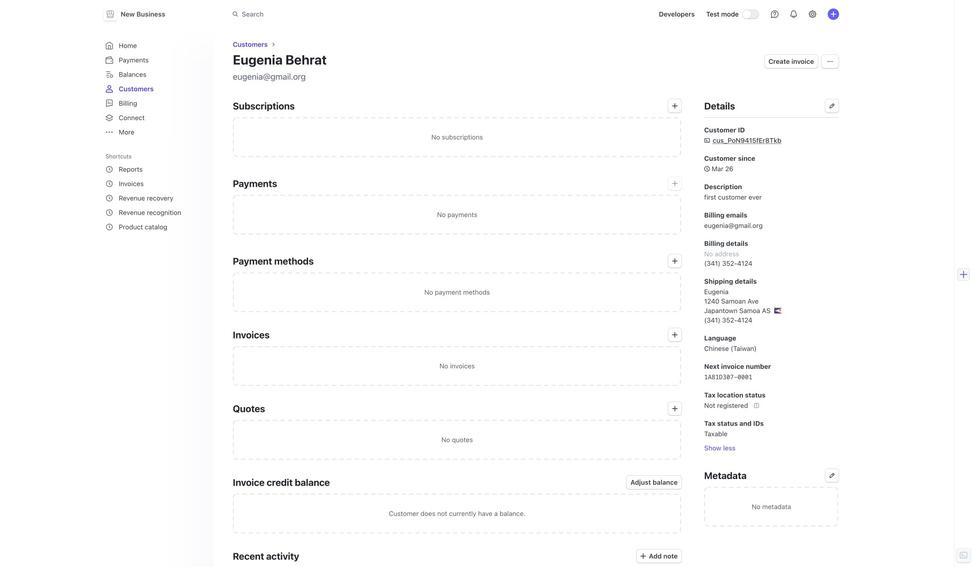 Task type: vqa. For each thing, say whether or not it's contained in the screenshot.
Settings icon
yes



Task type: describe. For each thing, give the bounding box(es) containing it.
notifications image
[[791, 10, 798, 18]]

settings image
[[810, 10, 817, 18]]

as image
[[775, 307, 783, 315]]

2 shortcuts element from the top
[[102, 162, 208, 235]]

Test mode checkbox
[[743, 10, 759, 19]]

core navigation links element
[[102, 38, 208, 140]]

manage shortcuts image
[[198, 154, 203, 159]]



Task type: locate. For each thing, give the bounding box(es) containing it.
Search text field
[[227, 6, 494, 23]]

1 shortcuts element from the top
[[102, 150, 208, 235]]

None search field
[[227, 6, 494, 23]]

shortcuts element
[[102, 150, 208, 235], [102, 162, 208, 235]]

help image
[[772, 10, 779, 18]]

svg image
[[828, 59, 834, 64]]



